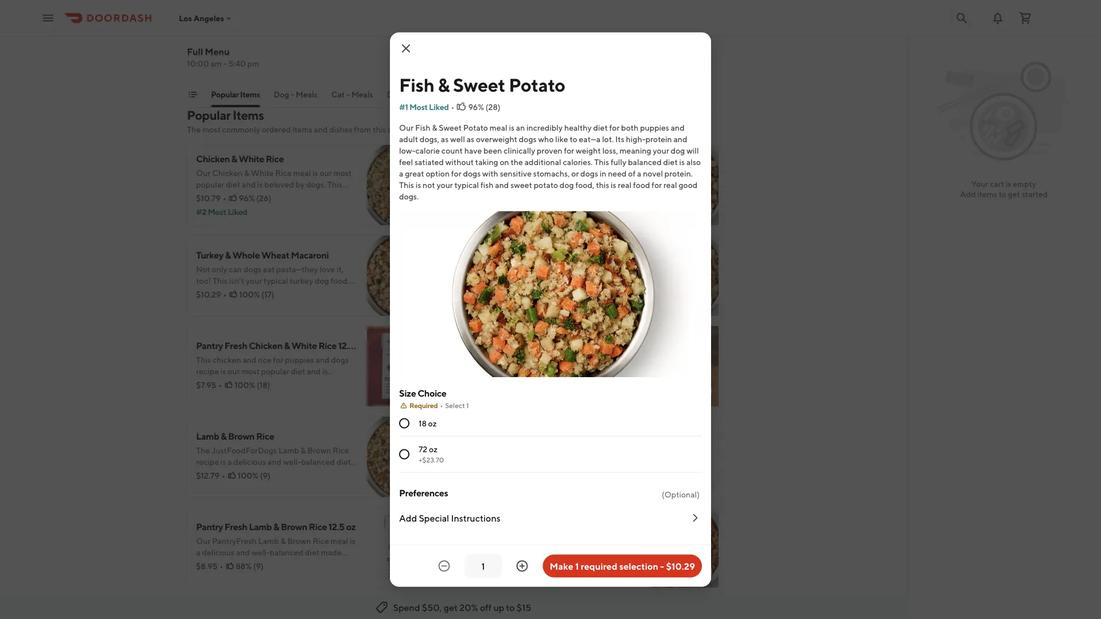 Task type: locate. For each thing, give the bounding box(es) containing it.
88% right the current quantity is 1 number field
[[509, 562, 525, 571]]

fish inside our fish & sweet potato meal is an incredibly healthy diet for both puppies and adult dogs, as well as overweight dogs who like to eat—a lot. its high-protein and low-calorie count have been clinically proven for weight loss, meaning your dog will feel satiated without taking on the additional calories. this fully balanced diet is also a great option for dogs with sensitive stomachs, or dogs in need of a novel protein. this is not your typical fish and sweet potato dog food, this is real food for real good dogs.
[[415, 123, 431, 132]]

fresh down 100% (9)
[[225, 522, 247, 533]]

1 horizontal spatial turkey
[[520, 431, 547, 442]]

• for pantry fresh lamb & brown rice 12.5 oz
[[220, 562, 223, 571]]

incredibly
[[527, 123, 563, 132]]

add button for chicken & white rice
[[412, 201, 442, 219]]

fresh for pantry fresh beef & russet potato 12.5 oz
[[495, 340, 518, 351]]

popular inside popular items the most commonly ordered items and dishes from this store
[[187, 108, 231, 123]]

close fish & sweet potato image
[[399, 42, 413, 55]]

1 vertical spatial #1 most liked
[[467, 298, 517, 307]]

pantry fresh chicken & white rice 12.5 oz
[[196, 340, 365, 351]]

dog left will
[[671, 146, 685, 155]]

a
[[399, 169, 403, 178], [637, 169, 642, 178]]

0 vertical spatial whole
[[232, 250, 260, 261]]

- right am
[[223, 59, 227, 68]]

$10.29 •
[[467, 284, 497, 294], [196, 290, 227, 299]]

(9) for lamb
[[253, 562, 264, 571]]

real down "protein."
[[664, 180, 677, 190]]

for down like
[[564, 146, 574, 155]]

(9) for brown
[[260, 471, 270, 481]]

sweet down #3 most liked
[[493, 244, 518, 255]]

(17)
[[262, 290, 274, 299]]

pantry up incredibly
[[528, 90, 552, 99]]

0 vertical spatial items
[[240, 90, 260, 99]]

get
[[1008, 190, 1020, 199], [444, 603, 458, 614]]

- inside button
[[291, 90, 294, 99]]

los angeles
[[179, 13, 224, 23]]

- inside 'full menu 10:00 am - 5:40 pm'
[[223, 59, 227, 68]]

dog left retail
[[448, 90, 464, 99]]

2 vertical spatial to
[[506, 603, 515, 614]]

0 horizontal spatial lamb
[[196, 431, 219, 442]]

get down empty
[[1008, 190, 1020, 199]]

1 vertical spatial diet
[[663, 157, 678, 167]]

100% left (18)
[[235, 381, 255, 390]]

18 oz radio
[[399, 418, 410, 429]]

$10.29
[[467, 284, 492, 294], [196, 290, 221, 299], [666, 561, 695, 572]]

1 vertical spatial 96%
[[239, 194, 255, 203]]

is down the need on the right of page
[[611, 180, 617, 190]]

a right of
[[637, 169, 642, 178]]

turkey
[[196, 250, 223, 261], [520, 431, 547, 442]]

0 vertical spatial this
[[373, 125, 386, 134]]

novel
[[643, 169, 663, 178]]

0 horizontal spatial diet
[[593, 123, 608, 132]]

None radio
[[399, 449, 410, 460]]

los
[[179, 13, 192, 23]]

1
[[466, 402, 469, 410], [575, 561, 579, 572]]

1 horizontal spatial $10.29 •
[[467, 284, 497, 294]]

potato inside our fish & sweet potato meal is an incredibly healthy diet for both puppies and adult dogs, as well as overweight dogs who like to eat—a lot. its high-protein and low-calorie count have been clinically proven for weight loss, meaning your dog will feel satiated without taking on the additional calories. this fully balanced diet is also a great option for dogs with sensitive stomachs, or dogs in need of a novel protein. this is not your typical fish and sweet potato dog food, this is real food for real good dogs.
[[463, 123, 488, 132]]

dogs,
[[420, 134, 439, 144]]

food,
[[576, 180, 595, 190]]

low-
[[399, 146, 416, 155]]

0 horizontal spatial real
[[618, 180, 632, 190]]

1 right select
[[466, 402, 469, 410]]

items down pm
[[240, 90, 260, 99]]

0 horizontal spatial 88%
[[236, 562, 252, 571]]

$12.79 •
[[196, 471, 225, 481]]

to right up
[[506, 603, 515, 614]]

• inside the size choice group
[[440, 402, 443, 410]]

+$23.70
[[419, 456, 444, 464]]

to right like
[[570, 134, 577, 144]]

0 horizontal spatial $7.95
[[196, 381, 216, 390]]

- right cat
[[346, 90, 350, 99]]

pantry inside button
[[528, 90, 552, 99]]

$8.95 •
[[196, 562, 223, 571]]

1 horizontal spatial beef
[[520, 340, 539, 351]]

88% (9)
[[236, 562, 264, 571], [509, 562, 537, 571]]

this inside our fish & sweet potato meal is an incredibly healthy diet for both puppies and adult dogs, as well as overweight dogs who like to eat—a lot. its high-protein and low-calorie count have been clinically proven for weight loss, meaning your dog will feel satiated without taking on the additional calories. this fully balanced diet is also a great option for dogs with sensitive stomachs, or dogs in need of a novel protein. this is not your typical fish and sweet potato dog food, this is real food for real good dogs.
[[596, 180, 609, 190]]

1 vertical spatial to
[[999, 190, 1007, 199]]

items right ordered
[[293, 125, 312, 134]]

0 horizontal spatial dog
[[560, 180, 574, 190]]

sweet up meal
[[453, 74, 505, 96]]

2 vertical spatial 96%
[[510, 284, 526, 294]]

fresh up healthy
[[554, 90, 574, 99]]

meals right cat
[[351, 90, 373, 99]]

count
[[442, 146, 463, 155]]

2 vertical spatial fish
[[467, 244, 484, 255]]

• for turkey & whole wheat macaroni
[[223, 290, 227, 299]]

turkey & whole wheat macaroni
[[196, 250, 329, 261]]

100% (18)
[[235, 381, 270, 390]]

high-
[[626, 134, 646, 144]]

dog - meals button
[[274, 89, 318, 107]]

this down in
[[596, 180, 609, 190]]

popular down am
[[211, 90, 239, 99]]

cat
[[331, 90, 345, 99]]

2 dog from the left
[[387, 90, 402, 99]]

1 right 'make'
[[575, 561, 579, 572]]

pantry for pantry fresh beef & russet potato 12.5 oz
[[467, 340, 494, 351]]

dog - snacks button
[[387, 89, 435, 107]]

1 vertical spatial fish
[[415, 123, 431, 132]]

0 horizontal spatial turkey
[[196, 250, 223, 261]]

fresh up 100% (18)
[[225, 340, 247, 351]]

dogs up the food,
[[581, 169, 598, 178]]

1 vertical spatial items
[[978, 190, 998, 199]]

this up in
[[594, 157, 609, 167]]

dogs
[[519, 134, 537, 144], [463, 169, 481, 178], [581, 169, 598, 178]]

pantry up $8.95 •
[[196, 522, 223, 533]]

cart
[[990, 179, 1004, 189]]

$8.95
[[196, 562, 218, 571]]

3 dog from the left
[[448, 90, 464, 99]]

$14.79
[[467, 562, 491, 571]]

1 horizontal spatial lamb
[[249, 522, 272, 533]]

1 vertical spatial #1
[[467, 298, 476, 307]]

meals inside button
[[351, 90, 373, 99]]

meals
[[296, 90, 318, 99], [351, 90, 373, 99]]

88% (9) right $8.95 •
[[236, 562, 264, 571]]

additional
[[525, 157, 561, 167]]

0 vertical spatial chicken
[[196, 153, 230, 164]]

dogs up typical
[[463, 169, 481, 178]]

lamb & brown rice image
[[367, 416, 449, 498]]

fish & sweet potato inside fish & sweet potato dialog
[[399, 74, 566, 96]]

meals inside button
[[296, 90, 318, 99]]

this right from
[[373, 125, 386, 134]]

1 horizontal spatial get
[[1008, 190, 1020, 199]]

1 vertical spatial fish & sweet potato
[[467, 244, 548, 255]]

1 vertical spatial turkey
[[520, 431, 547, 442]]

(26)
[[256, 194, 271, 203]]

brown
[[228, 431, 255, 442], [281, 522, 307, 533]]

lamb up '$12.79'
[[196, 431, 219, 442]]

meals up popular items the most commonly ordered items and dishes from this store
[[296, 90, 318, 99]]

0 horizontal spatial dogs
[[463, 169, 481, 178]]

fresh down 100% (11)
[[495, 431, 518, 442]]

to
[[570, 134, 577, 144], [999, 190, 1007, 199], [506, 603, 515, 614]]

• for lamb & brown rice
[[222, 471, 225, 481]]

0 horizontal spatial (28)
[[486, 102, 501, 112]]

pantry up $7.95 •
[[196, 340, 223, 351]]

(9) down lamb & brown rice
[[260, 471, 270, 481]]

0 horizontal spatial to
[[506, 603, 515, 614]]

$7.95 up instructions
[[467, 471, 487, 481]]

taking
[[475, 157, 498, 167]]

fish & sweet potato up meal
[[399, 74, 566, 96]]

dog - meals
[[274, 90, 318, 99]]

100% (9)
[[238, 471, 270, 481]]

- for dog - meals
[[291, 90, 294, 99]]

- up popular items the most commonly ordered items and dishes from this store
[[291, 90, 294, 99]]

or
[[572, 169, 579, 178]]

1 horizontal spatial 96%
[[468, 102, 484, 112]]

$15
[[517, 603, 532, 614]]

real down of
[[618, 180, 632, 190]]

1 horizontal spatial (28)
[[527, 284, 542, 294]]

100% for beef
[[507, 381, 527, 390]]

1 horizontal spatial 1
[[575, 561, 579, 572]]

chicken down most
[[196, 153, 230, 164]]

- left retail
[[465, 90, 469, 99]]

2 a from the left
[[637, 169, 642, 178]]

1 horizontal spatial $10.29
[[467, 284, 492, 294]]

0 vertical spatial russet
[[495, 153, 523, 164]]

1 horizontal spatial $7.95
[[467, 471, 487, 481]]

#3 most liked
[[467, 207, 518, 217]]

popular items the most commonly ordered items and dishes from this store
[[187, 108, 406, 134]]

1 horizontal spatial as
[[467, 134, 474, 144]]

0 vertical spatial items
[[293, 125, 312, 134]]

and left "dishes"
[[314, 125, 328, 134]]

as left well
[[441, 134, 449, 144]]

0 horizontal spatial $10.29 •
[[196, 290, 227, 299]]

88% right $8.95 •
[[236, 562, 252, 571]]

diet up lot.
[[593, 123, 608, 132]]

dog for dog - snacks
[[387, 90, 402, 99]]

add for beef & russet potato
[[690, 205, 706, 215]]

dog right retail
[[506, 90, 521, 99]]

required
[[581, 561, 618, 572]]

items for popular items the most commonly ordered items and dishes from this store
[[233, 108, 264, 123]]

dogs down an
[[519, 134, 537, 144]]

notification bell image
[[991, 11, 1005, 25]]

meal
[[490, 123, 507, 132]]

meals for cat - meals
[[351, 90, 373, 99]]

0 horizontal spatial beef
[[467, 153, 486, 164]]

popular for popular items the most commonly ordered items and dishes from this store
[[187, 108, 231, 123]]

1 horizontal spatial 88%
[[509, 562, 525, 571]]

0 horizontal spatial 88% (9)
[[236, 562, 264, 571]]

dogs.
[[399, 192, 419, 201]]

as up have
[[467, 134, 474, 144]]

fish up dogs,
[[415, 123, 431, 132]]

100% (11)
[[507, 381, 541, 390]]

1 horizontal spatial your
[[653, 146, 669, 155]]

0 vertical spatial fish & sweet potato
[[399, 74, 566, 96]]

this up dogs.
[[399, 180, 414, 190]]

2 meals from the left
[[351, 90, 373, 99]]

- for cat - meals
[[346, 90, 350, 99]]

1 vertical spatial brown
[[281, 522, 307, 533]]

balanced
[[628, 157, 662, 167]]

0 vertical spatial popular
[[211, 90, 239, 99]]

0 vertical spatial dog
[[671, 146, 685, 155]]

of
[[628, 169, 636, 178]]

without
[[446, 157, 474, 167]]

1 inside button
[[575, 561, 579, 572]]

overweight
[[476, 134, 517, 144]]

pantry down • select 1 at the bottom of the page
[[467, 431, 494, 442]]

- up an
[[523, 90, 526, 99]]

a down feel
[[399, 169, 403, 178]]

fresh up 100% (11)
[[495, 340, 518, 351]]

this
[[373, 125, 386, 134], [596, 180, 609, 190]]

1 vertical spatial get
[[444, 603, 458, 614]]

loss,
[[603, 146, 618, 155]]

beef up with at the left top of the page
[[467, 153, 486, 164]]

• for chicken & white rice
[[223, 194, 226, 203]]

is left an
[[509, 123, 515, 132]]

to inside your cart is empty add items to get started
[[999, 190, 1007, 199]]

0 horizontal spatial 96% (28)
[[468, 102, 501, 112]]

1 horizontal spatial #1
[[467, 298, 476, 307]]

0 horizontal spatial chicken
[[196, 153, 230, 164]]

dog inside button
[[274, 90, 289, 99]]

sweet up well
[[439, 123, 462, 132]]

100% left (11)
[[507, 381, 527, 390]]

$10.29 inside button
[[666, 561, 695, 572]]

size choice
[[399, 388, 447, 399]]

1 horizontal spatial white
[[292, 340, 317, 351]]

0 horizontal spatial 96%
[[239, 194, 255, 203]]

88% (9) left 'make'
[[509, 562, 537, 571]]

to down the cart at the top right
[[999, 190, 1007, 199]]

1 vertical spatial russet
[[548, 340, 576, 351]]

and right fish
[[495, 180, 509, 190]]

1 meals from the left
[[296, 90, 318, 99]]

- right selection
[[660, 561, 664, 572]]

$12.79
[[196, 471, 220, 481]]

2 horizontal spatial $10.29
[[666, 561, 695, 572]]

real
[[618, 180, 632, 190], [664, 180, 677, 190]]

0 horizontal spatial this
[[373, 125, 386, 134]]

0 horizontal spatial as
[[441, 134, 449, 144]]

chicken & white rice image
[[367, 145, 449, 226]]

$7.95 left 100% (18)
[[196, 381, 216, 390]]

1 horizontal spatial 96% (28)
[[510, 284, 542, 294]]

lamb down 100% (9)
[[249, 522, 272, 533]]

1 horizontal spatial #1 most liked
[[467, 298, 517, 307]]

1 horizontal spatial this
[[596, 180, 609, 190]]

0 horizontal spatial get
[[444, 603, 458, 614]]

1 horizontal spatial this
[[594, 157, 609, 167]]

$10.29 • for fish
[[467, 284, 497, 294]]

your
[[653, 146, 669, 155], [437, 180, 453, 190]]

0 horizontal spatial meals
[[296, 90, 318, 99]]

get left 20%
[[444, 603, 458, 614]]

required
[[410, 402, 438, 410]]

12.5
[[338, 340, 354, 351], [606, 340, 622, 351], [654, 431, 670, 442], [329, 522, 345, 533]]

100% right $12.79 •
[[238, 471, 258, 481]]

100% for brown
[[238, 471, 258, 481]]

white
[[239, 153, 264, 164], [292, 340, 317, 351]]

items inside popular items the most commonly ordered items and dishes from this store
[[233, 108, 264, 123]]

am
[[211, 59, 222, 68]]

1 88% (9) from the left
[[236, 562, 264, 571]]

popular up most
[[187, 108, 231, 123]]

make 1 required selection - $10.29 button
[[543, 555, 702, 578]]

1 vertical spatial (28)
[[527, 284, 542, 294]]

size
[[399, 388, 416, 399]]

18 oz
[[419, 419, 437, 428]]

popular
[[211, 90, 239, 99], [187, 108, 231, 123]]

96% for fish & sweet potato
[[510, 284, 526, 294]]

fresh for pantry fresh lamb & brown rice 12.5 oz
[[225, 522, 247, 533]]

1 vertical spatial $7.95
[[467, 471, 487, 481]]

0 vertical spatial to
[[570, 134, 577, 144]]

dog - snacks
[[387, 90, 435, 99]]

special
[[419, 513, 449, 524]]

weight
[[576, 146, 601, 155]]

for
[[610, 123, 620, 132], [564, 146, 574, 155], [451, 169, 462, 178], [652, 180, 662, 190]]

meals for dog - meals
[[296, 90, 318, 99]]

full
[[187, 46, 203, 57]]

0 vertical spatial 96%
[[468, 102, 484, 112]]

pantry up $8.45 •
[[467, 340, 494, 351]]

add button for pantry fresh chicken & white rice 12.5 oz
[[412, 382, 442, 400]]

Current quantity is 1 number field
[[472, 560, 495, 573]]

96% for chicken & white rice
[[239, 194, 255, 203]]

diet up "protein."
[[663, 157, 678, 167]]

1 vertical spatial whole
[[556, 431, 583, 442]]

pantry fresh lamb & brown rice 12.5 oz
[[196, 522, 356, 533]]

for down novel
[[652, 180, 662, 190]]

1 horizontal spatial to
[[570, 134, 577, 144]]

dog
[[671, 146, 685, 155], [560, 180, 574, 190]]

1 vertical spatial 1
[[575, 561, 579, 572]]

turkey down (11)
[[520, 431, 547, 442]]

diet
[[593, 123, 608, 132], [663, 157, 678, 167]]

for down without
[[451, 169, 462, 178]]

#1
[[399, 102, 408, 112], [467, 298, 476, 307]]

preferences
[[399, 488, 448, 499]]

chicken up (18)
[[249, 340, 283, 351]]

protein
[[646, 134, 672, 144]]

items inside your cart is empty add items to get started
[[978, 190, 998, 199]]

items down your
[[978, 190, 998, 199]]

0 vertical spatial lamb
[[196, 431, 219, 442]]

for up its
[[610, 123, 620, 132]]

meaning
[[620, 146, 651, 155]]

1 vertical spatial your
[[437, 180, 453, 190]]

- left snacks
[[404, 90, 408, 99]]

make
[[550, 561, 574, 572]]

fish down close fish & sweet potato icon
[[399, 74, 434, 96]]

beef up (11)
[[520, 340, 539, 351]]

add for chicken & white rice
[[419, 205, 435, 215]]

0 vertical spatial fish
[[399, 74, 434, 96]]

96% (26)
[[239, 194, 271, 203]]

none radio inside the size choice group
[[399, 449, 410, 460]]

your down option
[[437, 180, 453, 190]]

popular for popular items
[[211, 90, 239, 99]]

dog up popular items the most commonly ordered items and dishes from this store
[[274, 90, 289, 99]]

is left the also
[[680, 157, 685, 167]]

dog left snacks
[[387, 90, 402, 99]]

4 dog from the left
[[506, 90, 521, 99]]

add button for beef & russet potato
[[683, 201, 712, 219]]

turkey down #2
[[196, 250, 223, 261]]

add for fish & sweet potato
[[690, 296, 706, 305]]

1 dog from the left
[[274, 90, 289, 99]]

0 horizontal spatial macaroni
[[291, 250, 329, 261]]

(9) left 'make'
[[526, 562, 537, 571]]

72 oz +$23.70
[[419, 445, 444, 464]]

add for venison & squash
[[690, 568, 706, 577]]

healthy
[[564, 123, 592, 132]]

$10.29 • for turkey
[[196, 290, 227, 299]]

2 as from the left
[[467, 134, 474, 144]]

pantry fresh turkey & whole wheat macaroni 12.5 oz image
[[638, 416, 719, 498]]

items up "commonly"
[[233, 108, 264, 123]]

add
[[960, 190, 976, 199], [419, 205, 435, 215], [690, 205, 706, 215], [690, 296, 706, 305], [419, 386, 435, 396], [399, 513, 417, 524], [690, 568, 706, 577]]

venison & squash
[[467, 522, 538, 533]]

dog down or
[[560, 180, 574, 190]]

1 vertical spatial white
[[292, 340, 317, 351]]

- for dog - retail
[[465, 90, 469, 99]]

1 vertical spatial sweet
[[439, 123, 462, 132]]

and up will
[[674, 134, 688, 144]]

is right the cart at the top right
[[1006, 179, 1012, 189]]

pantry for pantry fresh lamb & brown rice 12.5 oz
[[196, 522, 223, 533]]

1 vertical spatial popular
[[187, 108, 231, 123]]

& inside our fish & sweet potato meal is an incredibly healthy diet for both puppies and adult dogs, as well as overweight dogs who like to eat—a lot. its high-protein and low-calorie count have been clinically proven for weight loss, meaning your dog will feel satiated without taking on the additional calories. this fully balanced diet is also a great option for dogs with sensitive stomachs, or dogs in need of a novel protein. this is not your typical fish and sweet potato dog food, this is real food for real good dogs.
[[432, 123, 437, 132]]

0 horizontal spatial white
[[239, 153, 264, 164]]

fish down #3
[[467, 244, 484, 255]]

fish
[[481, 180, 494, 190]]

fish & sweet potato down #3 most liked
[[467, 244, 548, 255]]

turkey & whole wheat macaroni image
[[367, 235, 449, 317]]

will
[[687, 146, 699, 155]]

(9) down pantry fresh lamb & brown rice 12.5 oz
[[253, 562, 264, 571]]

0 horizontal spatial #1 most liked
[[399, 102, 449, 112]]

0 vertical spatial diet
[[593, 123, 608, 132]]

100% left the '(17)'
[[239, 290, 260, 299]]

0 horizontal spatial wheat
[[261, 250, 289, 261]]

100% (17)
[[239, 290, 274, 299]]

1 horizontal spatial meals
[[351, 90, 373, 99]]

your down protein
[[653, 146, 669, 155]]

0 horizontal spatial $10.29
[[196, 290, 221, 299]]

1 horizontal spatial 88% (9)
[[509, 562, 537, 571]]



Task type: vqa. For each thing, say whether or not it's contained in the screenshot.
1st King's from the bottom of the page
no



Task type: describe. For each thing, give the bounding box(es) containing it.
1 horizontal spatial brown
[[281, 522, 307, 533]]

lamb & brown rice
[[196, 431, 274, 442]]

squash
[[508, 522, 538, 533]]

calorie
[[416, 146, 440, 155]]

1 horizontal spatial dogs
[[519, 134, 537, 144]]

#1 most liked inside fish & sweet potato dialog
[[399, 102, 449, 112]]

fresh inside button
[[554, 90, 574, 99]]

sweet inside our fish & sweet potato meal is an incredibly healthy diet for both puppies and adult dogs, as well as overweight dogs who like to eat—a lot. its high-protein and low-calorie count have been clinically proven for weight loss, meaning your dog will feel satiated without taking on the additional calories. this fully balanced diet is also a great option for dogs with sensitive stomachs, or dogs in need of a novel protein. this is not your typical fish and sweet potato dog food, this is real food for real good dogs.
[[439, 123, 462, 132]]

12.5 for pantry fresh beef & russet potato 12.5 oz
[[606, 340, 622, 351]]

instructions
[[451, 513, 501, 524]]

pantry fresh lamb & brown rice 12.5 oz image
[[367, 507, 449, 589]]

commonly
[[222, 125, 260, 134]]

empty
[[1013, 179, 1037, 189]]

an
[[516, 123, 525, 132]]

venison
[[467, 522, 499, 533]]

increase quantity by 1 image
[[515, 560, 529, 573]]

popular items
[[211, 90, 260, 99]]

items for popular items
[[240, 90, 260, 99]]

0 vertical spatial this
[[594, 157, 609, 167]]

add special instructions
[[399, 513, 501, 524]]

(optional)
[[662, 490, 700, 499]]

well
[[450, 134, 465, 144]]

items inside popular items the most commonly ordered items and dishes from this store
[[293, 125, 312, 134]]

dog - pantry fresh button
[[506, 89, 574, 107]]

fish & sweet potato image
[[638, 235, 719, 317]]

0 items, open order cart image
[[1019, 11, 1033, 25]]

1 vertical spatial lamb
[[249, 522, 272, 533]]

fish & sweet potato dialog
[[390, 32, 711, 587]]

2 real from the left
[[664, 180, 677, 190]]

0 horizontal spatial this
[[399, 180, 414, 190]]

0 vertical spatial macaroni
[[291, 250, 329, 261]]

add button for fish & sweet potato
[[683, 291, 712, 310]]

1 horizontal spatial dog
[[671, 146, 685, 155]]

adult
[[399, 134, 418, 144]]

12.5 for pantry fresh chicken & white rice 12.5 oz
[[338, 340, 354, 351]]

$7.95 •
[[196, 381, 222, 390]]

(11)
[[529, 381, 541, 390]]

96% (28) inside fish & sweet potato dialog
[[468, 102, 501, 112]]

1 vertical spatial dog
[[560, 180, 574, 190]]

0 vertical spatial white
[[239, 153, 264, 164]]

$50,
[[422, 603, 442, 614]]

dog - pantry fresh
[[506, 90, 574, 99]]

- for dog - snacks
[[404, 90, 408, 99]]

#1 inside fish & sweet potato dialog
[[399, 102, 408, 112]]

0 vertical spatial sweet
[[453, 74, 505, 96]]

(18)
[[257, 381, 270, 390]]

to for spend $50, get 20% off up to $15
[[506, 603, 515, 614]]

most inside fish & sweet potato dialog
[[410, 102, 428, 112]]

spend $50, get 20% off up to $15
[[393, 603, 532, 614]]

and inside popular items the most commonly ordered items and dishes from this store
[[314, 125, 328, 134]]

$10.29 for fish
[[467, 284, 492, 294]]

with
[[483, 169, 498, 178]]

100% for chicken
[[235, 381, 255, 390]]

20%
[[460, 603, 478, 614]]

sensitive
[[500, 169, 532, 178]]

0 vertical spatial wheat
[[261, 250, 289, 261]]

#2 most liked
[[196, 207, 247, 217]]

1 vertical spatial 96% (28)
[[510, 284, 542, 294]]

100% for whole
[[239, 290, 260, 299]]

cat - meals button
[[331, 89, 373, 107]]

fresh for pantry fresh chicken & white rice 12.5 oz
[[225, 340, 247, 351]]

dog for dog - pantry fresh
[[506, 90, 521, 99]]

spend
[[393, 603, 420, 614]]

typical
[[455, 180, 479, 190]]

option
[[426, 169, 450, 178]]

oz inside 72 oz +$23.70
[[429, 445, 438, 454]]

up
[[494, 603, 504, 614]]

los angeles button
[[179, 13, 233, 23]]

dog for dog - meals
[[274, 90, 289, 99]]

angeles
[[194, 13, 224, 23]]

96% inside fish & sweet potato dialog
[[468, 102, 484, 112]]

add special instructions button
[[399, 503, 702, 534]]

lot.
[[602, 134, 614, 144]]

dishes
[[329, 125, 353, 134]]

$8.45
[[467, 381, 488, 390]]

your cart is empty add items to get started
[[960, 179, 1048, 199]]

0 horizontal spatial brown
[[228, 431, 255, 442]]

great
[[405, 169, 424, 178]]

pantry for pantry fresh turkey & whole wheat macaroni 12.5 oz
[[467, 431, 494, 442]]

1 horizontal spatial diet
[[663, 157, 678, 167]]

add button for venison & squash
[[683, 563, 712, 582]]

decrease quantity by 1 image
[[437, 560, 451, 573]]

menu
[[205, 46, 230, 57]]

chicken & white rice
[[196, 153, 284, 164]]

protein.
[[665, 169, 693, 178]]

- for dog - pantry fresh
[[523, 90, 526, 99]]

dog - retail button
[[448, 89, 492, 107]]

• for fish & sweet potato
[[494, 284, 497, 294]]

1 horizontal spatial wheat
[[585, 431, 613, 442]]

started
[[1022, 190, 1048, 199]]

pantry fresh beef & russet potato 12.5 oz image
[[638, 326, 719, 407]]

• select 1
[[440, 402, 469, 410]]

2 88% from the left
[[509, 562, 525, 571]]

$8.45 •
[[467, 381, 494, 390]]

to for your cart is empty add items to get started
[[999, 190, 1007, 199]]

1 real from the left
[[618, 180, 632, 190]]

to inside our fish & sweet potato meal is an incredibly healthy diet for both puppies and adult dogs, as well as overweight dogs who like to eat—a lot. its high-protein and low-calorie count have been clinically proven for weight loss, meaning your dog will feel satiated without taking on the additional calories. this fully balanced diet is also a great option for dogs with sensitive stomachs, or dogs in need of a novel protein. this is not your typical fish and sweet potato dog food, this is real food for real good dogs.
[[570, 134, 577, 144]]

1 vertical spatial beef
[[520, 340, 539, 351]]

beef & russet potato image
[[638, 145, 719, 226]]

1 vertical spatial chicken
[[249, 340, 283, 351]]

is inside your cart is empty add items to get started
[[1006, 179, 1012, 189]]

$7.95 for $7.95 •
[[196, 381, 216, 390]]

selection
[[620, 561, 659, 572]]

both
[[621, 123, 639, 132]]

your
[[972, 179, 989, 189]]

$10.79 •
[[196, 194, 226, 203]]

1 horizontal spatial whole
[[556, 431, 583, 442]]

0 horizontal spatial russet
[[495, 153, 523, 164]]

clinically
[[504, 146, 535, 155]]

pm
[[248, 59, 259, 68]]

2 vertical spatial sweet
[[493, 244, 518, 255]]

and up protein
[[671, 123, 685, 132]]

0 horizontal spatial whole
[[232, 250, 260, 261]]

1 88% from the left
[[236, 562, 252, 571]]

choice
[[418, 388, 447, 399]]

our fish & sweet potato meal is an incredibly healthy diet for both puppies and adult dogs, as well as overweight dogs who like to eat—a lot. its high-protein and low-calorie count have been clinically proven for weight loss, meaning your dog will feel satiated without taking on the additional calories. this fully balanced diet is also a great option for dogs with sensitive stomachs, or dogs in need of a novel protein. this is not your typical fish and sweet potato dog food, this is real food for real good dogs.
[[399, 123, 701, 201]]

dog for dog - retail
[[448, 90, 464, 99]]

(28) inside fish & sweet potato dialog
[[486, 102, 501, 112]]

in
[[600, 169, 607, 178]]

this inside popular items the most commonly ordered items and dishes from this store
[[373, 125, 386, 134]]

satiated
[[415, 157, 444, 167]]

its
[[616, 134, 625, 144]]

1 horizontal spatial macaroni
[[614, 431, 652, 442]]

18
[[419, 419, 427, 428]]

open menu image
[[41, 11, 55, 25]]

• for pantry fresh chicken & white rice 12.5 oz
[[219, 381, 222, 390]]

$7.95 for $7.95
[[467, 471, 487, 481]]

stomachs,
[[533, 169, 570, 178]]

been
[[484, 146, 502, 155]]

most
[[202, 125, 221, 134]]

- inside fish & sweet potato dialog
[[660, 561, 664, 572]]

full menu 10:00 am - 5:40 pm
[[187, 46, 259, 68]]

12.5 for pantry fresh lamb & brown rice 12.5 oz
[[329, 522, 345, 533]]

pantry fresh chicken & white rice 12.5 oz image
[[367, 326, 449, 407]]

add for pantry fresh chicken & white rice 12.5 oz
[[419, 386, 435, 396]]

pantry for pantry fresh chicken & white rice 12.5 oz
[[196, 340, 223, 351]]

pantry fresh turkey & whole wheat macaroni 12.5 oz
[[467, 431, 681, 442]]

food
[[633, 180, 650, 190]]

1 horizontal spatial russet
[[548, 340, 576, 351]]

get inside your cart is empty add items to get started
[[1008, 190, 1020, 199]]

2 horizontal spatial dogs
[[581, 169, 598, 178]]

make 1 required selection - $10.29
[[550, 561, 695, 572]]

ordered
[[262, 125, 291, 134]]

good
[[679, 180, 698, 190]]

off
[[480, 603, 492, 614]]

calories.
[[563, 157, 593, 167]]

2 88% (9) from the left
[[509, 562, 537, 571]]

size choice group
[[399, 387, 702, 473]]

1 a from the left
[[399, 169, 403, 178]]

snacks
[[409, 90, 435, 99]]

fully
[[611, 157, 627, 167]]

0 horizontal spatial your
[[437, 180, 453, 190]]

not
[[423, 180, 435, 190]]

also
[[687, 157, 701, 167]]

• for pantry fresh beef & russet potato 12.5 oz
[[491, 381, 494, 390]]

liked inside fish & sweet potato dialog
[[429, 102, 449, 112]]

venison & squash image
[[638, 507, 719, 589]]

feel
[[399, 157, 413, 167]]

fresh for pantry fresh turkey & whole wheat macaroni 12.5 oz
[[495, 431, 518, 442]]

1 inside the size choice group
[[466, 402, 469, 410]]

add inside your cart is empty add items to get started
[[960, 190, 976, 199]]

10:00
[[187, 59, 209, 68]]

5:40
[[228, 59, 246, 68]]

1 as from the left
[[441, 134, 449, 144]]

is left not
[[416, 180, 421, 190]]

add inside fish & sweet potato dialog
[[399, 513, 417, 524]]

the
[[511, 157, 523, 167]]

#3
[[467, 207, 477, 217]]

$10.29 for turkey
[[196, 290, 221, 299]]



